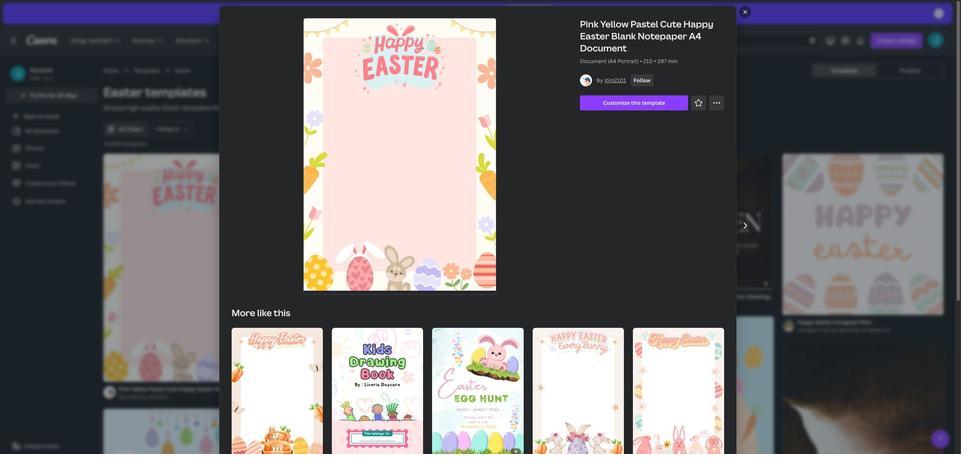 Task type: locate. For each thing, give the bounding box(es) containing it.
white minimalist happy easter instagram story image
[[273, 342, 434, 454]]

pink yellow pastel cute happy easter blank notepaper a4 document image
[[303, 18, 496, 291], [104, 154, 264, 381]]

pink blue cute colorful rabbit easter egg hunt invitation document a4 image
[[432, 328, 524, 454]]

happy easter instagram facebook post image
[[443, 154, 604, 315]]

beige cute happy easter blank notepaper a4 document image
[[533, 328, 624, 454]]

None search field
[[595, 33, 820, 48]]

beige orange cute happy easter blank notepaper a4 document image
[[232, 328, 323, 454]]

beige pink cute happy easter blank notepaper a4 document image
[[633, 328, 724, 454]]

1 horizontal spatial pink yellow pastel cute happy easter blank notepaper a4 document image
[[303, 18, 496, 291]]

top level navigation element
[[66, 33, 317, 48]]



Task type: vqa. For each thing, say whether or not it's contained in the screenshot.
STARRED link
no



Task type: describe. For each thing, give the bounding box(es) containing it.
brown and white minimalist he is risen easter greeting facebook post image
[[613, 154, 774, 289]]

happy easter instagram post image
[[783, 154, 944, 315]]

blue orange green pastel easter brunch invitation poster image
[[613, 317, 774, 454]]

Projects button
[[878, 65, 942, 77]]

blue minimalist easter linkedin post image
[[273, 154, 434, 315]]

colorful modern happy easter facebook animated post image
[[443, 342, 604, 454]]

Templates button
[[813, 65, 877, 77]]

0 horizontal spatial pink yellow pastel cute happy easter blank notepaper a4 document image
[[104, 154, 264, 381]]

blue modern easter egg hunt flyer image
[[104, 409, 264, 454]]

pink daycare drawing book cover a4 document image
[[332, 328, 423, 454]]



